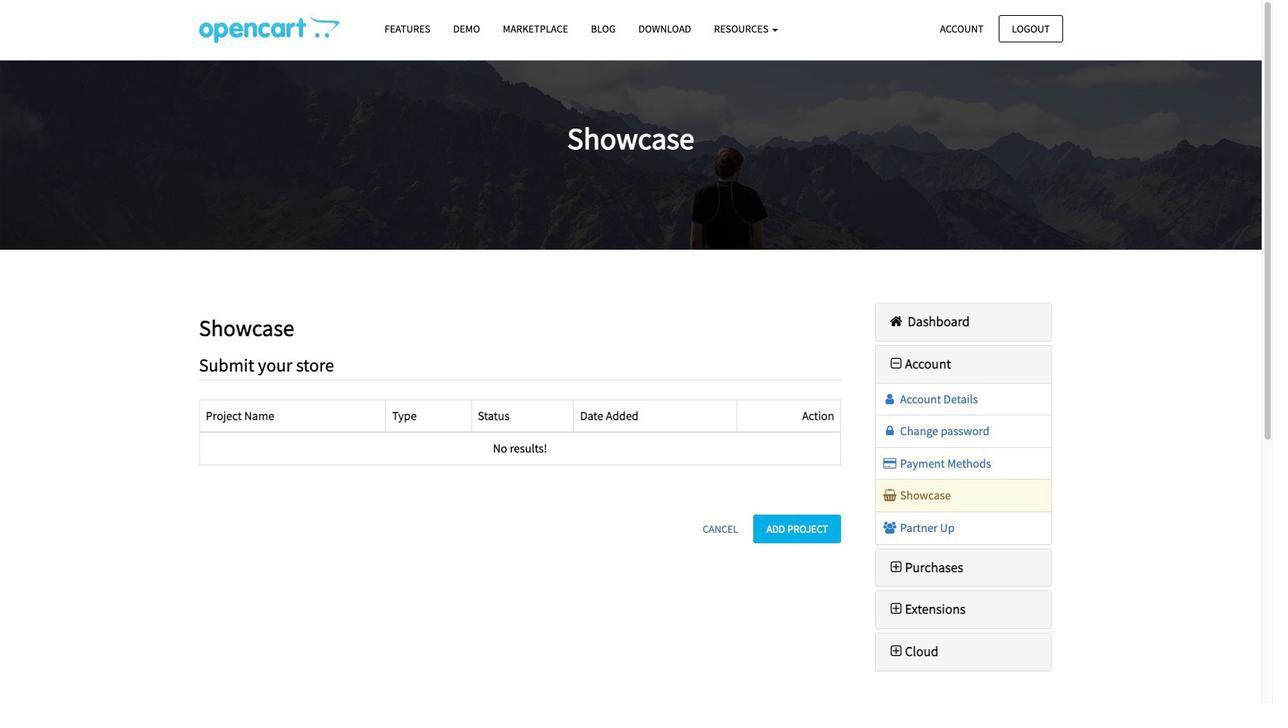 Task type: describe. For each thing, give the bounding box(es) containing it.
credit card image
[[882, 458, 898, 470]]

home image
[[887, 315, 905, 329]]

users image
[[882, 522, 898, 534]]

opencart - showcase image
[[199, 16, 339, 43]]

shopping basket image
[[882, 490, 898, 502]]

lock image
[[882, 425, 898, 437]]



Task type: locate. For each thing, give the bounding box(es) containing it.
user image
[[882, 393, 898, 405]]

plus square o image
[[887, 561, 905, 575], [887, 646, 905, 659]]

plus square o image
[[887, 603, 905, 617]]

2 plus square o image from the top
[[887, 646, 905, 659]]

0 vertical spatial plus square o image
[[887, 561, 905, 575]]

minus square o image
[[887, 358, 905, 371]]

plus square o image down "users" icon
[[887, 561, 905, 575]]

1 plus square o image from the top
[[887, 561, 905, 575]]

1 vertical spatial plus square o image
[[887, 646, 905, 659]]

plus square o image down plus square o icon
[[887, 646, 905, 659]]



Task type: vqa. For each thing, say whether or not it's contained in the screenshot.
OpenCart - Open Source Shopping Cart Solution image in the top of the page
no



